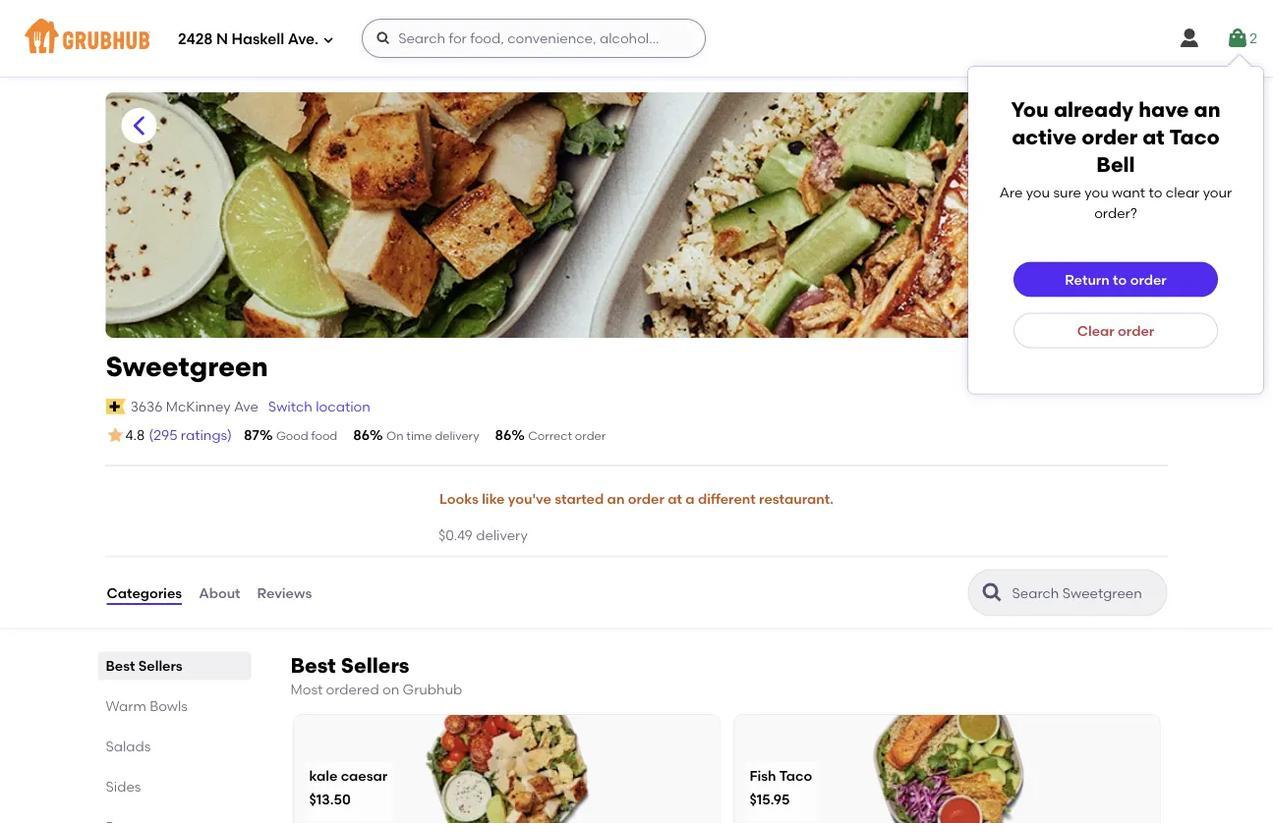 Task type: describe. For each thing, give the bounding box(es) containing it.
restaurant.
[[759, 491, 834, 508]]

caesar
[[341, 768, 388, 785]]

on
[[386, 429, 404, 443]]

sides
[[106, 779, 141, 796]]

ave.
[[288, 31, 319, 48]]

2
[[1250, 30, 1257, 47]]

main navigation navigation
[[0, 0, 1273, 77]]

$15.95
[[750, 791, 790, 808]]

1 vertical spatial delivery
[[476, 527, 528, 543]]

Search for food, convenience, alcohol... search field
[[362, 19, 706, 58]]

2 button
[[1226, 21, 1257, 56]]

correct order
[[528, 429, 606, 443]]

taco bell
[[1097, 125, 1220, 177]]

save this restaurant button
[[1073, 108, 1109, 144]]

search icon image
[[981, 582, 1004, 605]]

a
[[686, 491, 695, 508]]

switch location
[[268, 398, 370, 415]]

at for an
[[1143, 125, 1165, 150]]

Search Sweetgreen  search field
[[1010, 585, 1161, 603]]

fish
[[750, 768, 776, 785]]

are
[[1000, 184, 1023, 201]]

1 horizontal spatial svg image
[[376, 30, 391, 46]]

sellers for best sellers
[[138, 658, 183, 675]]

most
[[291, 681, 323, 698]]

bowls
[[150, 699, 188, 715]]

warm bowls
[[106, 699, 188, 715]]

on
[[382, 681, 399, 698]]

87
[[244, 427, 259, 444]]

4.8
[[125, 427, 145, 444]]

you
[[1011, 97, 1049, 122]]

sellers for best sellers most ordered on grubhub
[[341, 653, 409, 678]]

best for best sellers most ordered on grubhub
[[291, 653, 336, 678]]

star icon image
[[106, 426, 125, 446]]

2428
[[178, 31, 213, 48]]

already
[[1054, 97, 1134, 122]]

active
[[1012, 125, 1077, 150]]

best sellers tab
[[106, 656, 243, 677]]

3636 mckinney ave
[[130, 398, 258, 415]]

save this restaurant image
[[1079, 114, 1103, 138]]

good
[[276, 429, 308, 443]]

kale caesar $13.50
[[309, 768, 388, 808]]

share icon image
[[1122, 114, 1146, 138]]

started
[[555, 491, 604, 508]]

your
[[1203, 184, 1232, 201]]

1 you from the left
[[1026, 184, 1050, 201]]

order inside are you sure you want to clear your order
[[1094, 204, 1130, 221]]

3636
[[130, 398, 163, 415]]

order left a
[[628, 491, 664, 508]]

to inside button
[[1113, 271, 1127, 288]]

sure
[[1053, 184, 1081, 201]]

kale
[[309, 768, 338, 785]]

salads
[[106, 739, 151, 756]]

sweetgreen
[[106, 351, 268, 383]]

return
[[1065, 271, 1110, 288]]

$0.49
[[438, 527, 473, 543]]

order up clear order
[[1130, 271, 1167, 288]]

sweetgreen  logo image
[[1083, 299, 1152, 368]]

switch
[[268, 398, 313, 415]]

$13.50
[[309, 791, 351, 808]]

an inside button
[[607, 491, 625, 508]]

3636 mckinney ave button
[[129, 396, 259, 418]]

different
[[698, 491, 756, 508]]

an inside "you already have an active order at"
[[1194, 97, 1221, 122]]

best sellers
[[106, 658, 183, 675]]

looks like you've started an order at a different restaurant.
[[439, 491, 834, 508]]

mckinney
[[166, 398, 231, 415]]

taco inside taco bell
[[1169, 125, 1220, 150]]

(295
[[149, 427, 177, 444]]

correct
[[528, 429, 572, 443]]

about
[[199, 585, 240, 602]]

are you sure you want to clear your order
[[1000, 184, 1232, 221]]

ave
[[234, 398, 258, 415]]

categories button
[[106, 558, 183, 629]]

bell
[[1097, 152, 1135, 177]]

fish taco $15.95
[[750, 768, 812, 808]]



Task type: vqa. For each thing, say whether or not it's contained in the screenshot.
right Taco
yes



Task type: locate. For each thing, give the bounding box(es) containing it.
you've
[[508, 491, 551, 508]]

1 vertical spatial to
[[1113, 271, 1127, 288]]

sellers up bowls
[[138, 658, 183, 675]]

86
[[353, 427, 370, 444], [495, 427, 511, 444]]

like
[[482, 491, 505, 508]]

0 horizontal spatial svg image
[[323, 34, 334, 46]]

1 horizontal spatial sellers
[[341, 653, 409, 678]]

warm
[[106, 699, 146, 715]]

delivery
[[435, 429, 479, 443], [476, 527, 528, 543]]

2 86 from the left
[[495, 427, 511, 444]]

sellers inside best sellers most ordered on grubhub
[[341, 653, 409, 678]]

location
[[316, 398, 370, 415]]

0 vertical spatial an
[[1194, 97, 1221, 122]]

order down want at right
[[1094, 204, 1130, 221]]

tooltip containing you already have an active order at
[[968, 55, 1263, 394]]

sellers inside tab
[[138, 658, 183, 675]]

best inside tab
[[106, 658, 135, 675]]

at for started
[[668, 491, 682, 508]]

1 horizontal spatial best
[[291, 653, 336, 678]]

an
[[1194, 97, 1221, 122], [607, 491, 625, 508]]

1 vertical spatial at
[[668, 491, 682, 508]]

at inside button
[[668, 491, 682, 508]]

you already have an active order at
[[1011, 97, 1221, 150]]

2428 n haskell ave.
[[178, 31, 319, 48]]

0 vertical spatial taco
[[1169, 125, 1220, 150]]

0 horizontal spatial best
[[106, 658, 135, 675]]

clear
[[1077, 322, 1115, 339]]

on time delivery
[[386, 429, 479, 443]]

order up bell
[[1082, 125, 1138, 150]]

tab
[[106, 818, 243, 824]]

at inside "you already have an active order at"
[[1143, 125, 1165, 150]]

$0.49 delivery
[[438, 527, 528, 543]]

order right clear
[[1118, 322, 1154, 339]]

tooltip
[[968, 55, 1263, 394]]

subscription pass image
[[106, 399, 126, 415]]

delivery down like at bottom
[[476, 527, 528, 543]]

86 left on
[[353, 427, 370, 444]]

switch location button
[[267, 396, 371, 418]]

sides tab
[[106, 777, 243, 798]]

looks
[[439, 491, 479, 508]]

warm bowls tab
[[106, 697, 243, 717]]

best
[[291, 653, 336, 678], [106, 658, 135, 675]]

86 for correct order
[[495, 427, 511, 444]]

food
[[311, 429, 337, 443]]

clear order button
[[1014, 313, 1218, 349]]

best up warm
[[106, 658, 135, 675]]

?
[[1130, 204, 1137, 221]]

1 horizontal spatial you
[[1085, 184, 1109, 201]]

0 vertical spatial at
[[1143, 125, 1165, 150]]

order right the correct
[[575, 429, 606, 443]]

best sellers most ordered on grubhub
[[291, 653, 462, 698]]

86 for on time delivery
[[353, 427, 370, 444]]

at down "have"
[[1143, 125, 1165, 150]]

1 horizontal spatial taco
[[1169, 125, 1220, 150]]

0 horizontal spatial you
[[1026, 184, 1050, 201]]

good food
[[276, 429, 337, 443]]

an right "have"
[[1194, 97, 1221, 122]]

clear order
[[1077, 322, 1154, 339]]

1 horizontal spatial an
[[1194, 97, 1221, 122]]

0 horizontal spatial 86
[[353, 427, 370, 444]]

1 vertical spatial taco
[[779, 768, 812, 785]]

looks like you've started an order at a different restaurant. button
[[438, 478, 835, 521]]

return to order button
[[1014, 262, 1218, 297]]

svg image
[[1178, 27, 1202, 50]]

0 horizontal spatial an
[[607, 491, 625, 508]]

2 you from the left
[[1085, 184, 1109, 201]]

you right sure
[[1085, 184, 1109, 201]]

1 horizontal spatial 86
[[495, 427, 511, 444]]

haskell
[[232, 31, 284, 48]]

want
[[1112, 184, 1146, 201]]

have
[[1139, 97, 1189, 122]]

to right return
[[1113, 271, 1127, 288]]

to right want at right
[[1149, 184, 1163, 201]]

n
[[216, 31, 228, 48]]

86 left the correct
[[495, 427, 511, 444]]

clear
[[1166, 184, 1200, 201]]

ordered
[[326, 681, 379, 698]]

ratings)
[[181, 427, 232, 444]]

taco
[[1169, 125, 1220, 150], [779, 768, 812, 785]]

reviews button
[[256, 558, 313, 629]]

taco down "have"
[[1169, 125, 1220, 150]]

0 vertical spatial delivery
[[435, 429, 479, 443]]

at
[[1143, 125, 1165, 150], [668, 491, 682, 508]]

at left a
[[668, 491, 682, 508]]

1 vertical spatial an
[[607, 491, 625, 508]]

caret left icon image
[[127, 114, 151, 138]]

to inside are you sure you want to clear your order
[[1149, 184, 1163, 201]]

1 horizontal spatial at
[[1143, 125, 1165, 150]]

0 horizontal spatial taco
[[779, 768, 812, 785]]

you right are
[[1026, 184, 1050, 201]]

categories
[[107, 585, 182, 602]]

return to order
[[1065, 271, 1167, 288]]

2 horizontal spatial svg image
[[1226, 27, 1250, 50]]

an right the started
[[607, 491, 625, 508]]

(295 ratings)
[[149, 427, 232, 444]]

sellers up on
[[341, 653, 409, 678]]

best up most
[[291, 653, 336, 678]]

order
[[1082, 125, 1138, 150], [1094, 204, 1130, 221], [1130, 271, 1167, 288], [1118, 322, 1154, 339], [575, 429, 606, 443], [628, 491, 664, 508]]

delivery right time
[[435, 429, 479, 443]]

sellers
[[341, 653, 409, 678], [138, 658, 183, 675]]

salads tab
[[106, 737, 243, 758]]

best for best sellers
[[106, 658, 135, 675]]

to
[[1149, 184, 1163, 201], [1113, 271, 1127, 288]]

taco inside fish taco $15.95
[[779, 768, 812, 785]]

0 horizontal spatial sellers
[[138, 658, 183, 675]]

grubhub
[[403, 681, 462, 698]]

reviews
[[257, 585, 312, 602]]

taco right fish
[[779, 768, 812, 785]]

1 86 from the left
[[353, 427, 370, 444]]

0 horizontal spatial at
[[668, 491, 682, 508]]

1 horizontal spatial to
[[1149, 184, 1163, 201]]

svg image inside 2 button
[[1226, 27, 1250, 50]]

svg image
[[1226, 27, 1250, 50], [376, 30, 391, 46], [323, 34, 334, 46]]

0 horizontal spatial to
[[1113, 271, 1127, 288]]

time
[[406, 429, 432, 443]]

0 vertical spatial to
[[1149, 184, 1163, 201]]

about button
[[198, 558, 241, 629]]

order inside "you already have an active order at"
[[1082, 125, 1138, 150]]

you
[[1026, 184, 1050, 201], [1085, 184, 1109, 201]]

best inside best sellers most ordered on grubhub
[[291, 653, 336, 678]]



